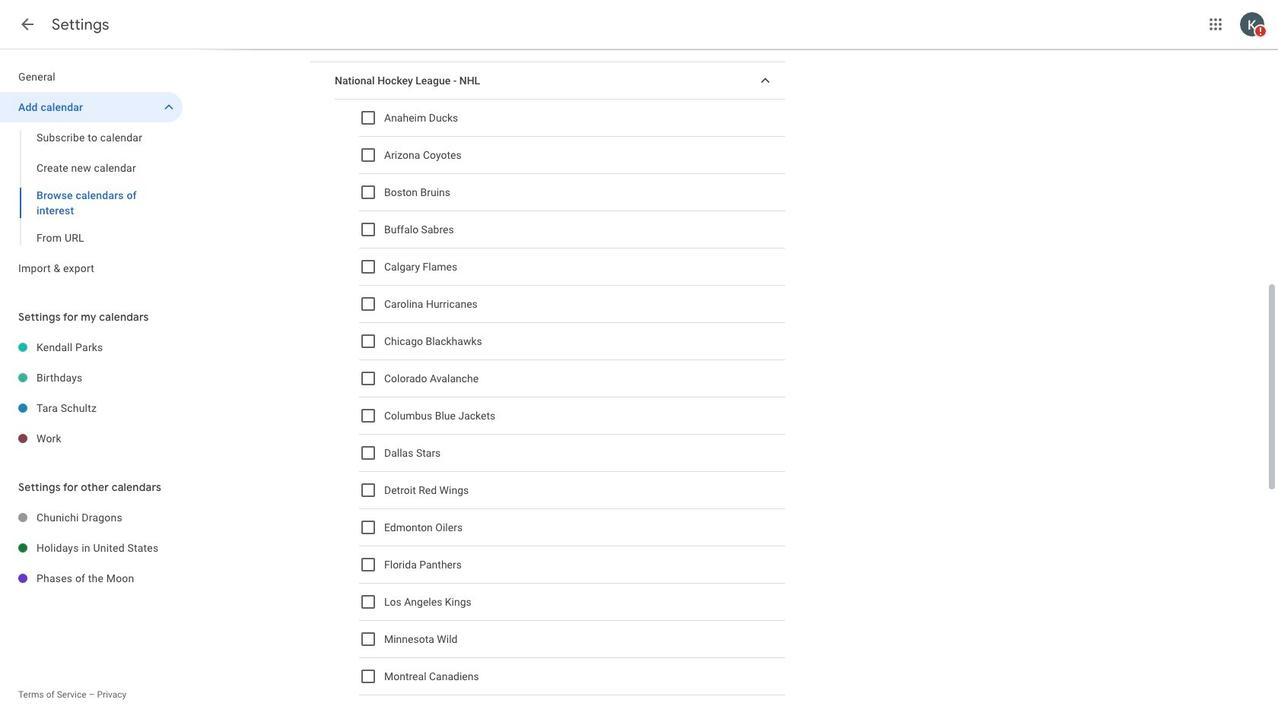 Task type: vqa. For each thing, say whether or not it's contained in the screenshot.
top tree item
yes



Task type: locate. For each thing, give the bounding box(es) containing it.
holidays in united states tree item
[[0, 533, 183, 564]]

tree
[[0, 62, 183, 284], [0, 333, 183, 454], [0, 503, 183, 594]]

heading
[[52, 15, 109, 34]]

group
[[0, 123, 183, 253]]

1 vertical spatial tree
[[0, 333, 183, 454]]

chunichi dragons tree item
[[0, 503, 183, 533]]

0 vertical spatial tree item
[[335, 62, 785, 100]]

tree item
[[335, 62, 785, 100], [359, 696, 785, 707]]

0 vertical spatial tree
[[0, 62, 183, 284]]

2 vertical spatial tree
[[0, 503, 183, 594]]

tara schultz tree item
[[0, 393, 183, 424]]



Task type: describe. For each thing, give the bounding box(es) containing it.
add calendar tree item
[[0, 92, 183, 123]]

work tree item
[[0, 424, 183, 454]]

1 vertical spatial tree item
[[359, 696, 785, 707]]

1 tree from the top
[[0, 62, 183, 284]]

2 tree from the top
[[0, 333, 183, 454]]

phases of the moon tree item
[[0, 564, 183, 594]]

birthdays tree item
[[0, 363, 183, 393]]

3 tree from the top
[[0, 503, 183, 594]]

kendall parks tree item
[[0, 333, 183, 363]]

go back image
[[18, 15, 37, 33]]



